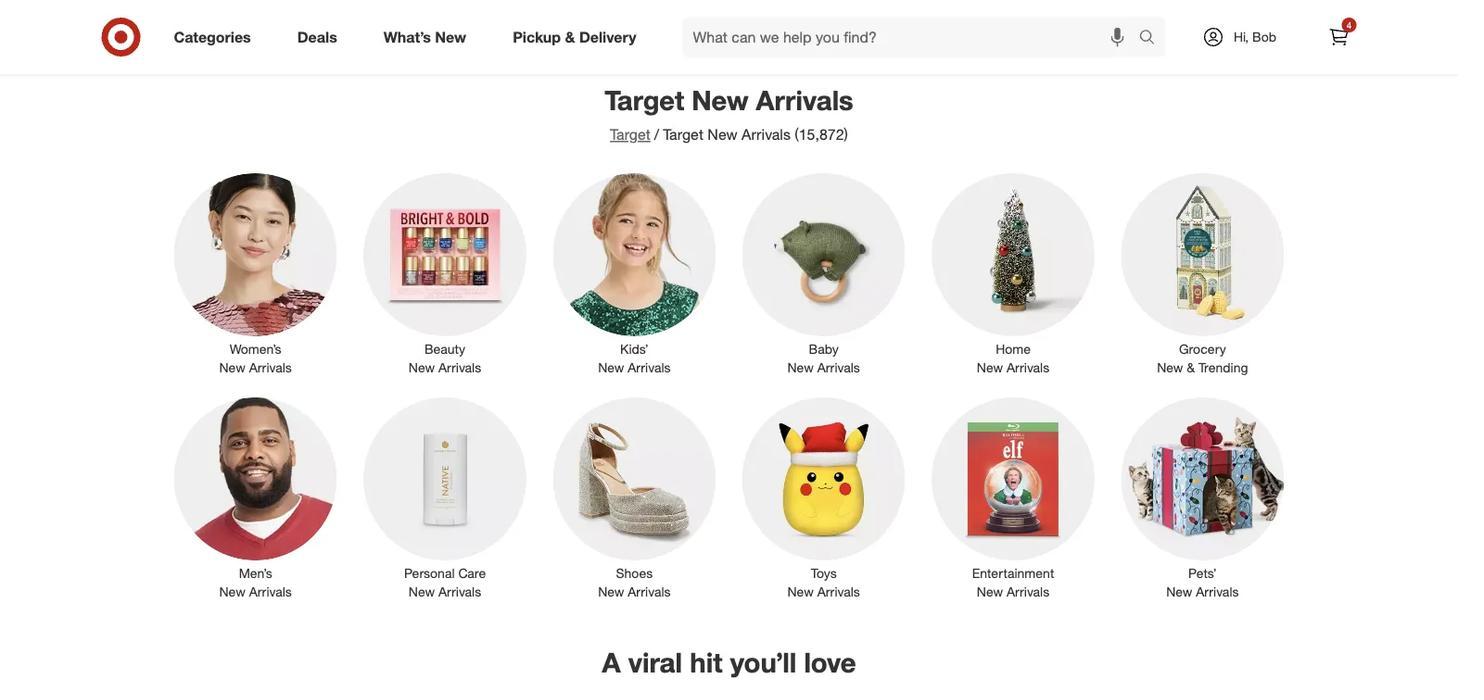 Task type: describe. For each thing, give the bounding box(es) containing it.
4 link
[[1319, 17, 1360, 57]]

search button
[[1131, 17, 1175, 61]]

on
[[652, 38, 667, 54]]

new
[[759, 38, 783, 54]]

men's new arrivals
[[219, 566, 292, 600]]

home
[[996, 341, 1031, 357]]

deals
[[787, 38, 818, 54]]

home new arrivals
[[977, 341, 1050, 376]]

entertainment new arrivals
[[972, 566, 1055, 600]]

kids'
[[620, 341, 649, 357]]

/
[[654, 126, 659, 144]]

black
[[761, 12, 808, 33]]

pickup & delivery link
[[497, 17, 660, 57]]

new for baby
[[788, 360, 814, 376]]

pets' new arrivals
[[1167, 566, 1239, 600]]

new for men's
[[219, 584, 245, 600]]

new for home
[[977, 360, 1003, 376]]

new for beauty
[[409, 360, 435, 376]]

arrivals for target
[[756, 83, 854, 116]]

& inside grocery new & trending
[[1187, 360, 1195, 376]]

women's
[[230, 341, 282, 357]]

friday
[[813, 12, 864, 33]]

save
[[620, 38, 649, 54]]

toys new arrivals
[[788, 566, 860, 600]]

incredible
[[674, 12, 756, 33]]

What can we help you find? suggestions appear below search field
[[682, 17, 1144, 57]]

delivery
[[579, 28, 637, 46]]

arrivals for shoes
[[628, 584, 671, 600]]

what's new
[[384, 28, 467, 46]]

arrivals for kids'
[[628, 360, 671, 376]]

gifts
[[693, 38, 718, 54]]

score incredible black friday deals now save on top gifts & find new deals each week.
[[620, 12, 957, 54]]

baby
[[809, 341, 839, 357]]

target link
[[610, 126, 651, 144]]

target new arrivals target / target new arrivals (15,872)
[[605, 83, 854, 144]]

baby new arrivals
[[788, 341, 860, 376]]

& inside score incredible black friday deals now save on top gifts & find new deals each week.
[[722, 38, 730, 54]]

arrivals for entertainment
[[1007, 584, 1050, 600]]

new for women's
[[219, 360, 245, 376]]

find
[[734, 38, 755, 54]]

pickup & delivery
[[513, 28, 637, 46]]

new inside personal care new arrivals
[[409, 584, 435, 600]]

new for what's
[[435, 28, 467, 46]]

women's new arrivals
[[219, 341, 292, 376]]

deals inside score incredible black friday deals now save on top gifts & find new deals each week.
[[869, 12, 916, 33]]

4
[[1347, 19, 1352, 31]]

pets'
[[1189, 566, 1217, 582]]

grocery
[[1179, 341, 1226, 357]]

now
[[921, 12, 957, 33]]

arrivals for baby
[[817, 360, 860, 376]]

care
[[458, 566, 486, 582]]



Task type: vqa. For each thing, say whether or not it's contained in the screenshot.
Target Circle link
no



Task type: locate. For each thing, give the bounding box(es) containing it.
arrivals for women's
[[249, 360, 292, 376]]

new inside home new arrivals
[[977, 360, 1003, 376]]

new inside the women's new arrivals
[[219, 360, 245, 376]]

new inside the shoes new arrivals
[[598, 584, 624, 600]]

hi,
[[1234, 29, 1249, 45]]

arrivals down toys
[[817, 584, 860, 600]]

target left /
[[610, 126, 651, 144]]

arrivals down the care at the bottom left
[[439, 584, 481, 600]]

arrivals for men's
[[249, 584, 292, 600]]

new for grocery
[[1157, 360, 1183, 376]]

shoes
[[616, 566, 653, 582]]

men's
[[239, 566, 272, 582]]

arrivals inside the pets' new arrivals
[[1196, 584, 1239, 600]]

new down the grocery in the right of the page
[[1157, 360, 1183, 376]]

new for pets'
[[1167, 584, 1193, 600]]

& left find
[[722, 38, 730, 54]]

new down toys
[[788, 584, 814, 600]]

1 horizontal spatial deals
[[869, 12, 916, 33]]

arrivals inside kids' new arrivals
[[628, 360, 671, 376]]

arrivals inside the women's new arrivals
[[249, 360, 292, 376]]

personal care new arrivals
[[404, 566, 486, 600]]

(15,872)
[[795, 126, 848, 144]]

& down the grocery in the right of the page
[[1187, 360, 1195, 376]]

new for kids'
[[598, 360, 624, 376]]

arrivals down women's
[[249, 360, 292, 376]]

new for toys
[[788, 584, 814, 600]]

shoes new arrivals
[[598, 566, 671, 600]]

what's
[[384, 28, 431, 46]]

new inside toys new arrivals
[[788, 584, 814, 600]]

kids' new arrivals
[[598, 341, 671, 376]]

new down beauty on the bottom left of the page
[[409, 360, 435, 376]]

target
[[605, 83, 684, 116], [610, 126, 651, 144], [663, 126, 704, 144]]

arrivals for toys
[[817, 584, 860, 600]]

deals left what's
[[297, 28, 337, 46]]

entertainment
[[972, 566, 1055, 582]]

week.
[[853, 38, 887, 54]]

arrivals left (15,872) on the right top of page
[[742, 126, 791, 144]]

hi, bob
[[1234, 29, 1277, 45]]

arrivals down 'home'
[[1007, 360, 1050, 376]]

bob
[[1253, 29, 1277, 45]]

new inside men's new arrivals
[[219, 584, 245, 600]]

new for target
[[692, 83, 749, 116]]

new inside grocery new & trending
[[1157, 360, 1183, 376]]

&
[[565, 28, 575, 46], [722, 38, 730, 54], [1187, 360, 1195, 376]]

arrivals for home
[[1007, 360, 1050, 376]]

new inside kids' new arrivals
[[598, 360, 624, 376]]

new
[[435, 28, 467, 46], [692, 83, 749, 116], [708, 126, 738, 144], [219, 360, 245, 376], [409, 360, 435, 376], [598, 360, 624, 376], [788, 360, 814, 376], [977, 360, 1003, 376], [1157, 360, 1183, 376], [219, 584, 245, 600], [409, 584, 435, 600], [598, 584, 624, 600], [788, 584, 814, 600], [977, 584, 1003, 600], [1167, 584, 1193, 600]]

new down gifts in the left of the page
[[692, 83, 749, 116]]

arrivals down entertainment
[[1007, 584, 1050, 600]]

0 horizontal spatial &
[[565, 28, 575, 46]]

2 horizontal spatial &
[[1187, 360, 1195, 376]]

deals up week.
[[869, 12, 916, 33]]

what's new link
[[368, 17, 490, 57]]

arrivals down 'kids''
[[628, 360, 671, 376]]

new down the "shoes"
[[598, 584, 624, 600]]

beauty
[[425, 341, 466, 357]]

arrivals inside personal care new arrivals
[[439, 584, 481, 600]]

arrivals inside home new arrivals
[[1007, 360, 1050, 376]]

arrivals inside the shoes new arrivals
[[628, 584, 671, 600]]

new for entertainment
[[977, 584, 1003, 600]]

arrivals down men's
[[249, 584, 292, 600]]

pickup
[[513, 28, 561, 46]]

arrivals up (15,872) on the right top of page
[[756, 83, 854, 116]]

new inside beauty new arrivals
[[409, 360, 435, 376]]

new inside the pets' new arrivals
[[1167, 584, 1193, 600]]

arrivals for beauty
[[439, 360, 481, 376]]

arrivals inside beauty new arrivals
[[439, 360, 481, 376]]

new down entertainment
[[977, 584, 1003, 600]]

new right /
[[708, 126, 738, 144]]

new down men's
[[219, 584, 245, 600]]

arrivals inside men's new arrivals
[[249, 584, 292, 600]]

search
[[1131, 30, 1175, 48]]

arrivals inside toys new arrivals
[[817, 584, 860, 600]]

0 horizontal spatial deals
[[297, 28, 337, 46]]

deals link
[[282, 17, 360, 57]]

new inside the entertainment new arrivals
[[977, 584, 1003, 600]]

categories
[[174, 28, 251, 46]]

trending
[[1199, 360, 1248, 376]]

grocery new & trending
[[1157, 341, 1248, 376]]

each
[[821, 38, 850, 54]]

target right /
[[663, 126, 704, 144]]

beauty new arrivals
[[409, 341, 481, 376]]

arrivals down beauty on the bottom left of the page
[[439, 360, 481, 376]]

arrivals down the "shoes"
[[628, 584, 671, 600]]

new down pets'
[[1167, 584, 1193, 600]]

new down 'home'
[[977, 360, 1003, 376]]

& right pickup
[[565, 28, 575, 46]]

new down personal
[[409, 584, 435, 600]]

new for shoes
[[598, 584, 624, 600]]

new down 'kids''
[[598, 360, 624, 376]]

personal
[[404, 566, 455, 582]]

arrivals down pets'
[[1196, 584, 1239, 600]]

target up /
[[605, 83, 684, 116]]

toys
[[811, 566, 837, 582]]

score
[[620, 12, 669, 33]]

new inside the baby new arrivals
[[788, 360, 814, 376]]

arrivals down baby at right
[[817, 360, 860, 376]]

arrivals
[[756, 83, 854, 116], [742, 126, 791, 144], [249, 360, 292, 376], [439, 360, 481, 376], [628, 360, 671, 376], [817, 360, 860, 376], [1007, 360, 1050, 376], [249, 584, 292, 600], [439, 584, 481, 600], [628, 584, 671, 600], [817, 584, 860, 600], [1007, 584, 1050, 600], [1196, 584, 1239, 600]]

new down women's
[[219, 360, 245, 376]]

new right what's
[[435, 28, 467, 46]]

deals inside 'deals' link
[[297, 28, 337, 46]]

arrivals inside the entertainment new arrivals
[[1007, 584, 1050, 600]]

1 horizontal spatial &
[[722, 38, 730, 54]]

arrivals inside the baby new arrivals
[[817, 360, 860, 376]]

arrivals for pets'
[[1196, 584, 1239, 600]]

new down baby at right
[[788, 360, 814, 376]]

top
[[670, 38, 690, 54]]

categories link
[[158, 17, 274, 57]]

deals
[[869, 12, 916, 33], [297, 28, 337, 46]]



